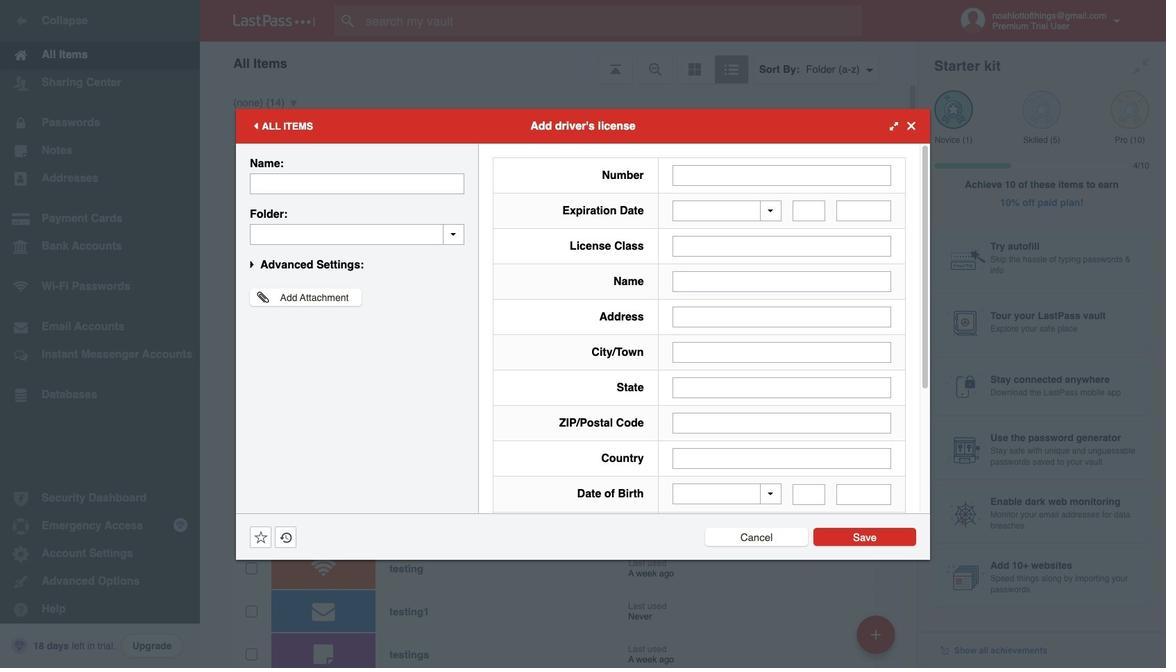 Task type: describe. For each thing, give the bounding box(es) containing it.
lastpass image
[[233, 15, 315, 27]]

vault options navigation
[[200, 42, 918, 83]]

new item navigation
[[852, 612, 904, 669]]



Task type: vqa. For each thing, say whether or not it's contained in the screenshot.
Search search box
yes



Task type: locate. For each thing, give the bounding box(es) containing it.
new item image
[[872, 630, 881, 640]]

dialog
[[236, 109, 931, 669]]

search my vault text field
[[335, 6, 890, 36]]

Search search field
[[335, 6, 890, 36]]

None text field
[[250, 224, 465, 245], [673, 307, 892, 328], [673, 378, 892, 399], [837, 484, 892, 505], [250, 224, 465, 245], [673, 307, 892, 328], [673, 378, 892, 399], [837, 484, 892, 505]]

None text field
[[673, 165, 892, 186], [250, 173, 465, 194], [793, 201, 826, 222], [837, 201, 892, 222], [673, 236, 892, 257], [673, 272, 892, 292], [673, 342, 892, 363], [673, 413, 892, 434], [673, 449, 892, 469], [793, 484, 826, 505], [673, 165, 892, 186], [250, 173, 465, 194], [793, 201, 826, 222], [837, 201, 892, 222], [673, 236, 892, 257], [673, 272, 892, 292], [673, 342, 892, 363], [673, 413, 892, 434], [673, 449, 892, 469], [793, 484, 826, 505]]

main navigation navigation
[[0, 0, 200, 669]]



